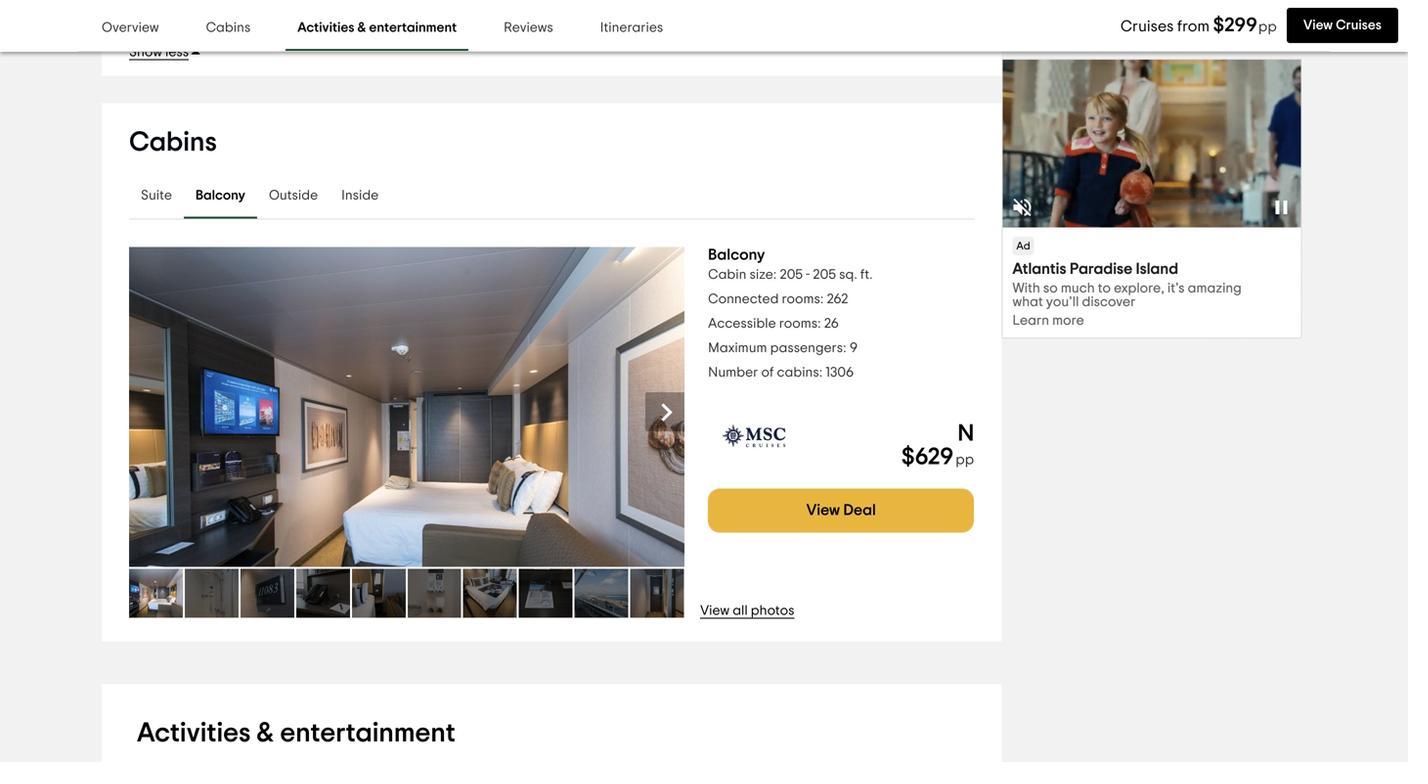 Task type: locate. For each thing, give the bounding box(es) containing it.
cabins
[[206, 21, 251, 35], [129, 129, 217, 156]]

pp inside the n $629 pp
[[956, 452, 975, 467]]

26
[[824, 317, 839, 331]]

1 vertical spatial rooms:
[[779, 317, 821, 331]]

1 horizontal spatial &
[[358, 21, 366, 35]]

balcony
[[196, 189, 246, 202], [708, 247, 765, 263]]

$629
[[902, 446, 954, 469]]

cabin
[[708, 268, 747, 282]]

0 vertical spatial activities
[[298, 21, 355, 35]]

0 vertical spatial rooms:
[[782, 293, 824, 306]]

0 vertical spatial &
[[358, 21, 366, 35]]

0 horizontal spatial balcony
[[196, 189, 246, 202]]

1 vertical spatial activities
[[137, 720, 251, 747]]

rooms:
[[782, 293, 824, 306], [779, 317, 821, 331]]

9
[[850, 341, 858, 355]]

1 vertical spatial &
[[257, 720, 274, 747]]

1 horizontal spatial 205
[[813, 268, 836, 282]]

&
[[358, 21, 366, 35], [257, 720, 274, 747]]

1 horizontal spatial balcony
[[708, 247, 765, 263]]

overview
[[102, 21, 159, 35]]

cabins link
[[194, 6, 262, 51]]

0 horizontal spatial pp
[[956, 452, 975, 467]]

2 205 from the left
[[813, 268, 836, 282]]

1 horizontal spatial cruises
[[1336, 19, 1382, 32]]

1 horizontal spatial pp
[[1259, 20, 1278, 34]]

activities & entertainment link
[[286, 6, 469, 51]]

accessible
[[708, 317, 776, 331]]

less
[[165, 45, 189, 59]]

2 cruises from the left
[[1336, 19, 1382, 32]]

2 vertical spatial view
[[701, 604, 730, 618]]

1 vertical spatial balcony
[[708, 247, 765, 263]]

view
[[1304, 19, 1333, 32], [807, 502, 840, 518], [701, 604, 730, 618]]

1 horizontal spatial activities
[[298, 21, 355, 35]]

rooms: up passengers:
[[779, 317, 821, 331]]

205 right -
[[813, 268, 836, 282]]

cabin size: 205 - 205 sq. ft.
[[708, 268, 873, 282]]

view left deal
[[807, 502, 840, 518]]

entertainment
[[369, 21, 457, 35], [280, 720, 456, 747]]

of
[[762, 366, 774, 380]]

outside
[[269, 189, 318, 202]]

number
[[708, 366, 759, 380]]

show less
[[129, 45, 189, 59]]

1 horizontal spatial view
[[807, 502, 840, 518]]

from
[[1178, 19, 1210, 34]]

activities & entertainment
[[298, 21, 457, 35], [137, 720, 456, 747]]

1 cruises from the left
[[1121, 19, 1174, 34]]

passengers:
[[771, 341, 847, 355]]

view for pp
[[1304, 19, 1333, 32]]

balcony up cabin
[[708, 247, 765, 263]]

cruises
[[1121, 19, 1174, 34], [1336, 19, 1382, 32]]

number of cabins: 1306
[[708, 366, 854, 380]]

size:
[[750, 268, 777, 282]]

maximum passengers: 9
[[708, 341, 858, 355]]

$299
[[1214, 16, 1258, 35]]

pp inside cruises from $299 pp
[[1259, 20, 1278, 34]]

0 horizontal spatial 205
[[780, 268, 803, 282]]

1 vertical spatial view
[[807, 502, 840, 518]]

activities
[[298, 21, 355, 35], [137, 720, 251, 747]]

1 vertical spatial pp
[[956, 452, 975, 467]]

205 left -
[[780, 268, 803, 282]]

2 horizontal spatial view
[[1304, 19, 1333, 32]]

262
[[827, 293, 849, 306]]

0 vertical spatial view
[[1304, 19, 1333, 32]]

205
[[780, 268, 803, 282], [813, 268, 836, 282]]

0 vertical spatial pp
[[1259, 20, 1278, 34]]

pp right $299
[[1259, 20, 1278, 34]]

0 horizontal spatial cruises
[[1121, 19, 1174, 34]]

itineraries link
[[589, 6, 675, 51]]

0 horizontal spatial &
[[257, 720, 274, 747]]

maximum
[[708, 341, 768, 355]]

0 vertical spatial activities & entertainment
[[298, 21, 457, 35]]

balcony right suite
[[196, 189, 246, 202]]

view right $299
[[1304, 19, 1333, 32]]

view left all
[[701, 604, 730, 618]]

1306
[[826, 366, 854, 380]]

0 horizontal spatial view
[[701, 604, 730, 618]]

pp
[[1259, 20, 1278, 34], [956, 452, 975, 467]]

n $629 pp
[[902, 422, 975, 469]]

pp down n
[[956, 452, 975, 467]]

view for n
[[807, 502, 840, 518]]

1 vertical spatial entertainment
[[280, 720, 456, 747]]

rooms: down -
[[782, 293, 824, 306]]



Task type: vqa. For each thing, say whether or not it's contained in the screenshot.


Task type: describe. For each thing, give the bounding box(es) containing it.
connected rooms: 262
[[708, 293, 849, 306]]

all
[[733, 604, 748, 618]]

accessible rooms: 26
[[708, 317, 839, 331]]

advertisement region
[[1002, 59, 1302, 338]]

reviews link
[[492, 6, 565, 51]]

view deal
[[807, 502, 876, 518]]

& inside the activities & entertainment link
[[358, 21, 366, 35]]

cruises from $299 pp
[[1121, 16, 1278, 35]]

0 vertical spatial balcony
[[196, 189, 246, 202]]

cruises inside cruises from $299 pp
[[1121, 19, 1174, 34]]

n
[[958, 422, 975, 446]]

sq.
[[840, 268, 858, 282]]

deal
[[844, 502, 876, 518]]

0 vertical spatial cabins
[[206, 21, 251, 35]]

inside
[[342, 189, 379, 202]]

suite
[[141, 189, 172, 202]]

1 vertical spatial activities & entertainment
[[137, 720, 456, 747]]

rooms: for connected
[[782, 293, 824, 306]]

1 205 from the left
[[780, 268, 803, 282]]

itineraries
[[600, 21, 664, 35]]

photos
[[751, 604, 795, 618]]

0 vertical spatial entertainment
[[369, 21, 457, 35]]

view all photos
[[701, 604, 795, 618]]

cabins:
[[777, 366, 823, 380]]

ft.
[[861, 268, 873, 282]]

connected
[[708, 293, 779, 306]]

1 vertical spatial cabins
[[129, 129, 217, 156]]

view cruises
[[1304, 19, 1382, 32]]

show
[[129, 45, 162, 59]]

reviews
[[504, 21, 553, 35]]

overview link
[[90, 6, 171, 51]]

0 horizontal spatial activities
[[137, 720, 251, 747]]

rooms: for accessible
[[779, 317, 821, 331]]

-
[[806, 268, 810, 282]]



